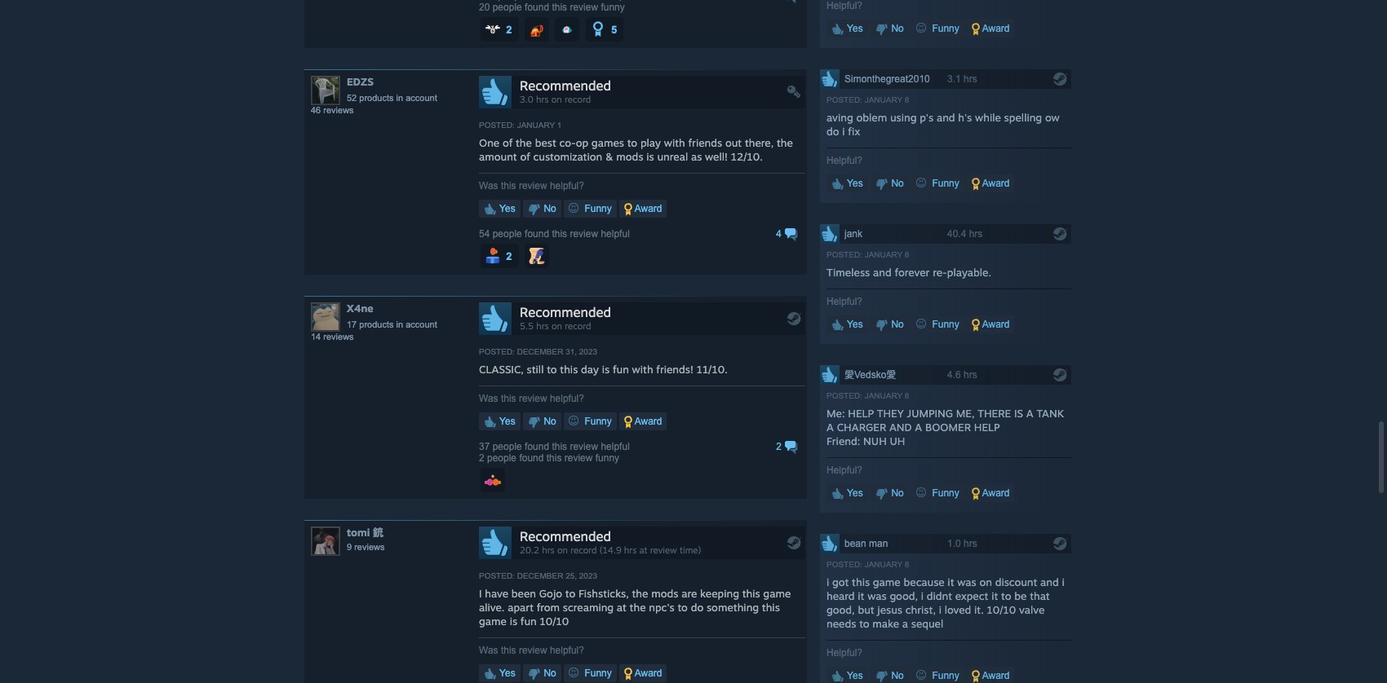 Task type: vqa. For each thing, say whether or not it's contained in the screenshot.
Single-player
no



Task type: locate. For each thing, give the bounding box(es) containing it.
1 vertical spatial fun
[[521, 616, 537, 629]]

1 vertical spatial funny
[[596, 453, 619, 465]]

funny
[[601, 2, 625, 13], [596, 453, 619, 465]]

in for recommended 5.5 hrs on record
[[396, 320, 403, 330]]

friends!
[[656, 363, 694, 376]]

1 horizontal spatial was
[[957, 576, 977, 589]]

0 horizontal spatial help
[[848, 407, 874, 420]]

january inside posted: january 8 me: help they jumping me, there is a tank a charger and a boomer help friend: nuh uh
[[865, 392, 903, 401]]

products down the edzs
[[359, 93, 394, 103]]

at inside recommended 20.2 hrs on record            (14.9 hrs at review time)
[[639, 545, 648, 557]]

january for they
[[865, 392, 903, 401]]

is inside the posted: december 31, 2023 classic, still to this day is fun with friends! 11/10.
[[602, 363, 610, 376]]

1 vertical spatial is
[[602, 363, 610, 376]]

0 vertical spatial at
[[639, 545, 648, 557]]

december up "gojo"
[[517, 572, 563, 581]]

funny down 'screaming'
[[582, 669, 612, 680]]

december
[[517, 348, 563, 357], [517, 572, 563, 581]]

20
[[479, 2, 490, 13]]

yes for 'yes' 'link' related to funny link associated with award link under it.
[[845, 671, 863, 682]]

yes link up bean
[[827, 485, 868, 503]]

on for recommended 3.0 hrs on record
[[551, 94, 562, 106]]

5 helpful? from the top
[[827, 648, 863, 660]]

timeless
[[827, 266, 870, 279]]

8 for p's
[[905, 96, 909, 105]]

3 was from the top
[[479, 646, 498, 657]]

4.6
[[947, 370, 961, 381]]

2 vertical spatial record
[[571, 545, 597, 557]]

posted: inside posted: january 1 one of the best co-op games to play with friends out there, the amount of customization & mods is unreal as well! 12/10.
[[479, 121, 515, 130]]

yes link for funny link associated with award link under it.
[[827, 668, 868, 684]]

is inside posted: december 25, 2023 i have been gojo to fishsticks, the mods are keeping this game alive. apart from screaming at the npc's to do something this game is fun 10/10
[[510, 616, 517, 629]]

sequel
[[911, 618, 944, 631]]

posted: for of
[[479, 121, 515, 130]]

0 vertical spatial helpful?
[[550, 181, 584, 192]]

at down fishsticks,
[[617, 602, 627, 615]]

9
[[347, 543, 352, 553]]

was this review helpful? down the still
[[479, 394, 584, 405]]

helpful? down day
[[550, 394, 584, 405]]

0 horizontal spatial fun
[[521, 616, 537, 629]]

january
[[865, 96, 903, 105], [517, 121, 555, 130], [865, 251, 903, 260], [865, 392, 903, 401], [865, 561, 903, 570]]

on
[[551, 94, 562, 106], [552, 321, 562, 332], [557, 545, 568, 557], [980, 576, 992, 589]]

0 horizontal spatial with
[[632, 363, 653, 376]]

posted: up the got
[[827, 561, 862, 570]]

on inside recommended 3.0 hrs on record
[[551, 94, 562, 106]]

posted: inside the posted: january 8 timeless and forever re-playable.
[[827, 251, 862, 260]]

1 vertical spatial at
[[617, 602, 627, 615]]

helpful? down customization
[[550, 181, 584, 192]]

14 reviews link
[[311, 332, 354, 342]]

2 was this review helpful? from the top
[[479, 394, 584, 405]]

record inside recommended 3.0 hrs on record
[[565, 94, 591, 106]]

man
[[869, 539, 888, 550]]

a right is
[[1026, 407, 1034, 420]]

0 vertical spatial of
[[503, 137, 513, 150]]

record
[[565, 94, 591, 106], [565, 321, 591, 332], [571, 545, 597, 557]]

1 horizontal spatial help
[[974, 421, 1000, 434]]

0 vertical spatial do
[[827, 125, 839, 138]]

recommended for recommended 5.5 hrs on record
[[520, 305, 611, 321]]

yes for 'yes' 'link' associated with funny link related to award link underneath npc's
[[497, 669, 515, 680]]

i
[[479, 588, 482, 601]]

posted: inside posted: january 8 aving oblem using p's and h's while spelling ow do i fix
[[827, 96, 862, 105]]

1 vertical spatial do
[[691, 602, 704, 615]]

1 in from the top
[[396, 93, 403, 103]]

products inside 'x4ne 17 products in account 14 reviews'
[[359, 320, 394, 330]]

1 vertical spatial help
[[974, 421, 1000, 434]]

0 horizontal spatial is
[[510, 616, 517, 629]]

no link for award link over "1.0 hrs"'s funny link
[[871, 485, 909, 503]]

0 vertical spatial december
[[517, 348, 563, 357]]

record inside recommended 20.2 hrs on record            (14.9 hrs at review time)
[[571, 545, 597, 557]]

0 vertical spatial fun
[[613, 363, 629, 376]]

do
[[827, 125, 839, 138], [691, 602, 704, 615]]

no down from
[[541, 669, 556, 680]]

reviews inside edzs 52 products in account 46 reviews
[[323, 106, 354, 115]]

this inside the posted: december 31, 2023 classic, still to this day is fun with friends! 11/10.
[[560, 363, 578, 376]]

2 horizontal spatial and
[[1040, 576, 1059, 589]]

1 vertical spatial good,
[[827, 604, 855, 617]]

8 up using
[[905, 96, 909, 105]]

2 in from the top
[[396, 320, 403, 330]]

best
[[535, 137, 556, 150]]

and left h's
[[937, 111, 955, 124]]

account inside edzs 52 products in account 46 reviews
[[406, 93, 437, 103]]

fun down apart
[[521, 616, 537, 629]]

1 products from the top
[[359, 93, 394, 103]]

1 horizontal spatial with
[[664, 137, 685, 150]]

0 vertical spatial products
[[359, 93, 394, 103]]

in inside 'x4ne 17 products in account 14 reviews'
[[396, 320, 403, 330]]

and left forever
[[873, 266, 892, 279]]

yes link for award link over "1.0 hrs"'s funny link
[[827, 485, 868, 503]]

2023 right 25,
[[579, 572, 597, 581]]

fun right day
[[613, 363, 629, 376]]

mods
[[616, 150, 644, 163], [651, 588, 679, 601]]

3 helpful? from the top
[[550, 646, 584, 657]]

was this review helpful?
[[479, 181, 584, 192], [479, 394, 584, 405], [479, 646, 584, 657]]

on up 1
[[551, 94, 562, 106]]

no for funny link related to award link underneath npc's
[[541, 669, 556, 680]]

and
[[937, 111, 955, 124], [873, 266, 892, 279], [1040, 576, 1059, 589]]

2 recommended from the top
[[520, 305, 611, 321]]

on inside recommended 5.5 hrs on record
[[552, 321, 562, 332]]

i left fix
[[842, 125, 845, 138]]

funny up 40.4
[[930, 178, 959, 190]]

tomi 銃 9 reviews
[[347, 527, 385, 553]]

the left npc's
[[630, 602, 646, 615]]

game inside posted: january 8 i got this game because it was on discount and i heard it was good, i didnt expect it to be that good, but jesus christ, i loved it. 10/10 valve needs to make a sequel
[[873, 576, 901, 589]]

on for recommended 5.5 hrs on record
[[552, 321, 562, 332]]

friend:
[[827, 435, 860, 448]]

funny for funny link associated with award link below the playable.
[[930, 319, 959, 331]]

posted: up 'classic,'
[[479, 348, 515, 357]]

on up 25,
[[557, 545, 568, 557]]

2 vertical spatial was this review helpful?
[[479, 646, 584, 657]]

mods inside posted: january 1 one of the best co-op games to play with friends out there, the amount of customization & mods is unreal as well! 12/10.
[[616, 150, 644, 163]]

game up jesus
[[873, 576, 901, 589]]

posted: inside posted: january 8 i got this game because it was on discount and i heard it was good, i didnt expect it to be that good, but jesus christ, i loved it. 10/10 valve needs to make a sequel
[[827, 561, 862, 570]]

hrs inside recommended 5.5 hrs on record
[[536, 321, 549, 332]]

hrs
[[964, 74, 977, 85], [536, 94, 549, 106], [969, 229, 983, 240], [536, 321, 549, 332], [964, 370, 977, 381], [964, 539, 977, 550], [542, 545, 555, 557], [624, 545, 637, 557]]

was this review helpful? down apart
[[479, 646, 584, 657]]

no link down using
[[871, 175, 909, 193]]

1 horizontal spatial mods
[[651, 588, 679, 601]]

was up but
[[868, 590, 887, 603]]

2 vertical spatial recommended
[[520, 529, 611, 545]]

0 horizontal spatial of
[[503, 137, 513, 150]]

good, up jesus
[[890, 590, 918, 603]]

8 inside posted: january 8 me: help they jumping me, there is a tank a charger and a boomer help friend: nuh uh
[[905, 392, 909, 401]]

2 was from the top
[[479, 394, 498, 405]]

award link up '3.1 hrs'
[[967, 20, 1015, 38]]

no up simonthegreat2010
[[889, 23, 904, 35]]

1 horizontal spatial at
[[639, 545, 648, 557]]

people inside 2 2 people found this review funny
[[487, 453, 517, 465]]

the right there,
[[777, 137, 793, 150]]

record for recommended 20.2 hrs on record            (14.9 hrs at review time)
[[571, 545, 597, 557]]

1 helpful from the top
[[601, 229, 630, 240]]

1 helpful? from the top
[[550, 181, 584, 192]]

0 vertical spatial in
[[396, 93, 403, 103]]

reviews for recommended 3.0 hrs on record
[[323, 106, 354, 115]]

1 horizontal spatial good,
[[890, 590, 918, 603]]

8
[[905, 96, 909, 105], [905, 251, 909, 260], [905, 392, 909, 401], [905, 561, 909, 570]]

1 horizontal spatial do
[[827, 125, 839, 138]]

8 up jumping
[[905, 392, 909, 401]]

1 vertical spatial and
[[873, 266, 892, 279]]

was this review helpful? for recommended 3.0 hrs on record
[[479, 181, 584, 192]]

funny link down sequel
[[912, 668, 964, 684]]

account right 52
[[406, 93, 437, 103]]

1 vertical spatial recommended
[[520, 305, 611, 321]]

and
[[889, 421, 912, 434]]

recommended
[[520, 78, 611, 94], [520, 305, 611, 321], [520, 529, 611, 545]]

2 2 people found this review funny
[[479, 442, 782, 465]]

helpful? for recommended 3.0 hrs on record
[[550, 181, 584, 192]]

january up forever
[[865, 251, 903, 260]]

0 vertical spatial helpful
[[601, 229, 630, 240]]

award link down unreal
[[619, 200, 667, 218]]

in inside edzs 52 products in account 46 reviews
[[396, 93, 403, 103]]

yes down amount
[[497, 203, 515, 215]]

0 horizontal spatial mods
[[616, 150, 644, 163]]

8 inside the posted: january 8 timeless and forever re-playable.
[[905, 251, 909, 260]]

have
[[485, 588, 508, 601]]

2023 for to
[[579, 572, 597, 581]]

3 8 from the top
[[905, 392, 909, 401]]

me:
[[827, 407, 845, 420]]

funny
[[930, 23, 959, 35], [930, 178, 959, 190], [582, 203, 612, 215], [930, 319, 959, 331], [582, 416, 612, 428], [930, 488, 959, 500], [582, 669, 612, 680], [930, 671, 959, 682]]

posted: up the aving
[[827, 96, 862, 105]]

0 vertical spatial account
[[406, 93, 437, 103]]

award for award link below the playable.
[[980, 319, 1010, 331]]

0 vertical spatial record
[[565, 94, 591, 106]]

1 vertical spatial was
[[479, 394, 498, 405]]

in right 52
[[396, 93, 403, 103]]

funny link for award link underneath npc's
[[564, 665, 617, 683]]

with up unreal
[[664, 137, 685, 150]]

2 helpful? from the top
[[827, 155, 863, 167]]

8 up forever
[[905, 251, 909, 260]]

1 december from the top
[[517, 348, 563, 357]]

1 8 from the top
[[905, 96, 909, 105]]

no link down make
[[871, 668, 909, 684]]

1 helpful? from the top
[[827, 0, 863, 12]]

reviews for recommended 5.5 hrs on record
[[323, 332, 354, 342]]

2 horizontal spatial is
[[647, 150, 654, 163]]

1 horizontal spatial 10/10
[[987, 604, 1016, 617]]

2 helpful from the top
[[601, 442, 630, 453]]

was down amount
[[479, 181, 498, 192]]

january for using
[[865, 96, 903, 105]]

1 recommended from the top
[[520, 78, 611, 94]]

3 recommended from the top
[[520, 529, 611, 545]]

1 horizontal spatial of
[[520, 150, 530, 163]]

helpful for recommended 3.0 hrs on record
[[601, 229, 630, 240]]

0 vertical spatial was this review helpful?
[[479, 181, 584, 192]]

was this review helpful? for recommended 20.2 hrs on record            (14.9 hrs at review time)
[[479, 646, 584, 657]]

1 vertical spatial mods
[[651, 588, 679, 601]]

yes link for funny link associated with award link below the playable.
[[827, 316, 868, 334]]

1 vertical spatial 2023
[[579, 572, 597, 581]]

1 vertical spatial account
[[406, 320, 437, 330]]

is
[[1014, 407, 1023, 420]]

using
[[890, 111, 917, 124]]

yes link for funny link related to award link underneath npc's
[[479, 665, 520, 683]]

2023 inside posted: december 25, 2023 i have been gojo to fishsticks, the mods are keeping this game alive. apart from screaming at the npc's to do something this game is fun 10/10
[[579, 572, 597, 581]]

npc's
[[649, 602, 675, 615]]

2023 right 31,
[[579, 348, 597, 357]]

to inside posted: january 1 one of the best co-op games to play with friends out there, the amount of customization & mods is unreal as well! 12/10.
[[627, 137, 637, 150]]

yes link
[[827, 20, 868, 38], [827, 175, 868, 193], [479, 200, 520, 218], [827, 316, 868, 334], [479, 413, 520, 431], [827, 485, 868, 503], [479, 665, 520, 683], [827, 668, 868, 684]]

posted: up have
[[479, 572, 515, 581]]

recommended up 31,
[[520, 305, 611, 321]]

1 vertical spatial products
[[359, 320, 394, 330]]

10/10 right it.
[[987, 604, 1016, 617]]

1 vertical spatial reviews
[[323, 332, 354, 342]]

reviews down tomi 銃 link
[[354, 543, 385, 553]]

no for funny link associated with award link under it.
[[889, 671, 904, 682]]

yes down needs
[[845, 671, 863, 682]]

products down x4ne
[[359, 320, 394, 330]]

on for recommended 20.2 hrs on record            (14.9 hrs at review time)
[[557, 545, 568, 557]]

the left best
[[516, 137, 532, 150]]

the right fishsticks,
[[632, 588, 648, 601]]

no link up man
[[871, 485, 909, 503]]

account inside 'x4ne 17 products in account 14 reviews'
[[406, 320, 437, 330]]

january inside posted: january 8 aving oblem using p's and h's while spelling ow do i fix
[[865, 96, 903, 105]]

1 vertical spatial helpful?
[[550, 394, 584, 405]]

no for funny link associated with award link below the playable.
[[889, 319, 904, 331]]

and inside the posted: january 8 timeless and forever re-playable.
[[873, 266, 892, 279]]

2023
[[579, 348, 597, 357], [579, 572, 597, 581]]

2 horizontal spatial a
[[1026, 407, 1034, 420]]

of
[[503, 137, 513, 150], [520, 150, 530, 163]]

h's
[[958, 111, 972, 124]]

0 vertical spatial 2023
[[579, 348, 597, 357]]

at right "(14.9"
[[639, 545, 648, 557]]

january inside posted: january 8 i got this game because it was on discount and i heard it was good, i didnt expect it to be that good, but jesus christ, i loved it. 10/10 valve needs to make a sequel
[[865, 561, 903, 570]]

reviews
[[323, 106, 354, 115], [323, 332, 354, 342], [354, 543, 385, 553]]

1 vertical spatial of
[[520, 150, 530, 163]]

0 horizontal spatial 10/10
[[540, 616, 569, 629]]

it up but
[[858, 590, 865, 603]]

25,
[[566, 572, 577, 581]]

37
[[479, 442, 490, 453]]

record for recommended 5.5 hrs on record
[[565, 321, 591, 332]]

funny link down 'screaming'
[[564, 665, 617, 683]]

found
[[525, 2, 549, 13], [525, 229, 549, 240], [525, 442, 549, 453], [519, 453, 544, 465]]

but
[[858, 604, 874, 617]]

december up the still
[[517, 348, 563, 357]]

2 vertical spatial was
[[479, 646, 498, 657]]

recommended 5.5 hrs on record
[[520, 305, 611, 332]]

friends
[[688, 137, 722, 150]]

at
[[639, 545, 648, 557], [617, 602, 627, 615]]

2 2023 from the top
[[579, 572, 597, 581]]

0 horizontal spatial at
[[617, 602, 627, 615]]

no
[[889, 23, 904, 35], [889, 178, 904, 190], [541, 203, 556, 215], [889, 319, 904, 331], [541, 416, 556, 428], [889, 488, 904, 500], [541, 669, 556, 680], [889, 671, 904, 682]]

20.2
[[520, 545, 539, 557]]

mods right &
[[616, 150, 644, 163]]

bean
[[845, 539, 866, 550]]

award link down npc's
[[619, 665, 667, 683]]

recommended for recommended 3.0 hrs on record
[[520, 78, 611, 94]]

8 inside posted: january 8 i got this game because it was on discount and i heard it was good, i didnt expect it to be that good, but jesus christ, i loved it. 10/10 valve needs to make a sequel
[[905, 561, 909, 570]]

was
[[479, 181, 498, 192], [479, 394, 498, 405], [479, 646, 498, 657]]

2 products from the top
[[359, 320, 394, 330]]

award link down it.
[[967, 668, 1015, 684]]

posted: inside posted: december 25, 2023 i have been gojo to fishsticks, the mods are keeping this game alive. apart from screaming at the npc's to do something this game is fun 10/10
[[479, 572, 515, 581]]

1 horizontal spatial is
[[602, 363, 610, 376]]

no link up 愛vedsko愛
[[871, 316, 909, 334]]

yes link for funny link for award link above 2 2 people found this review funny
[[479, 413, 520, 431]]

1 horizontal spatial fun
[[613, 363, 629, 376]]

1 was from the top
[[479, 181, 498, 192]]

and up that
[[1040, 576, 1059, 589]]

review
[[570, 2, 598, 13], [519, 181, 547, 192], [570, 229, 598, 240], [519, 394, 547, 405], [570, 442, 598, 453], [564, 453, 593, 465], [650, 545, 677, 557], [519, 646, 547, 657]]

do inside posted: december 25, 2023 i have been gojo to fishsticks, the mods are keeping this game alive. apart from screaming at the npc's to do something this game is fun 10/10
[[691, 602, 704, 615]]

2 horizontal spatial it
[[992, 590, 998, 603]]

1 vertical spatial was this review helpful?
[[479, 394, 584, 405]]

yes link down needs
[[827, 668, 868, 684]]

4 helpful? from the top
[[827, 465, 863, 477]]

3 helpful? from the top
[[827, 296, 863, 308]]

54
[[479, 229, 490, 240]]

8 for jumping
[[905, 392, 909, 401]]

0 vertical spatial recommended
[[520, 78, 611, 94]]

11/10.
[[697, 363, 728, 376]]

discount
[[995, 576, 1037, 589]]

no link down from
[[523, 665, 561, 683]]

december inside posted: december 25, 2023 i have been gojo to fishsticks, the mods are keeping this game alive. apart from screaming at the npc's to do something this game is fun 10/10
[[517, 572, 563, 581]]

0 horizontal spatial do
[[691, 602, 704, 615]]

yes down alive.
[[497, 669, 515, 680]]

posted: for got
[[827, 561, 862, 570]]

january inside posted: january 1 one of the best co-op games to play with friends out there, the amount of customization & mods is unreal as well! 12/10.
[[517, 121, 555, 130]]

2 december from the top
[[517, 572, 563, 581]]

4 8 from the top
[[905, 561, 909, 570]]

0 vertical spatial with
[[664, 137, 685, 150]]

1 2023 from the top
[[579, 348, 597, 357]]

recommended up 25,
[[520, 529, 611, 545]]

posted: for oblem
[[827, 96, 862, 105]]

people
[[493, 2, 522, 13], [493, 229, 522, 240], [493, 442, 522, 453], [487, 453, 517, 465]]

0 vertical spatial and
[[937, 111, 955, 124]]

fix
[[848, 125, 860, 138]]

愛vedsko愛
[[845, 370, 896, 381]]

2023 for day
[[579, 348, 597, 357]]

posted: for classic,
[[479, 348, 515, 357]]

fun
[[613, 363, 629, 376], [521, 616, 537, 629]]

funny link up 40.4
[[912, 175, 964, 193]]

january for the
[[517, 121, 555, 130]]

to down 25,
[[565, 588, 576, 601]]

3 was this review helpful? from the top
[[479, 646, 584, 657]]

december inside the posted: december 31, 2023 classic, still to this day is fun with friends! 11/10.
[[517, 348, 563, 357]]

1 vertical spatial was
[[868, 590, 887, 603]]

posted: inside the posted: december 31, 2023 classic, still to this day is fun with friends! 11/10.
[[479, 348, 515, 357]]

1 horizontal spatial it
[[948, 576, 954, 589]]

hrs right 5.5
[[536, 321, 549, 332]]

record inside recommended 5.5 hrs on record
[[565, 321, 591, 332]]

december for been
[[517, 572, 563, 581]]

yes link up 37
[[479, 413, 520, 431]]

tomi
[[347, 527, 370, 540]]

recommended inside recommended 20.2 hrs on record            (14.9 hrs at review time)
[[520, 529, 611, 545]]

january down simonthegreat2010
[[865, 96, 903, 105]]

2 horizontal spatial game
[[873, 576, 901, 589]]

to right the still
[[547, 363, 557, 376]]

no link
[[871, 20, 909, 38], [871, 175, 909, 193], [523, 200, 561, 218], [871, 316, 909, 334], [523, 413, 561, 431], [871, 485, 909, 503], [523, 665, 561, 683], [871, 668, 909, 684]]

jank
[[845, 229, 863, 240]]

at inside posted: december 25, 2023 i have been gojo to fishsticks, the mods are keeping this game alive. apart from screaming at the npc's to do something this game is fun 10/10
[[617, 602, 627, 615]]

products for recommended 3.0 hrs on record
[[359, 93, 394, 103]]

posted: january 1 one of the best co-op games to play with friends out there, the amount of customization & mods is unreal as well! 12/10.
[[479, 121, 793, 163]]

1 vertical spatial helpful
[[601, 442, 630, 453]]

0 vertical spatial mods
[[616, 150, 644, 163]]

do down are
[[691, 602, 704, 615]]

helpful? for recommended 20.2 hrs on record            (14.9 hrs at review time)
[[550, 646, 584, 657]]

helpful
[[601, 229, 630, 240], [601, 442, 630, 453]]

p's
[[920, 111, 934, 124]]

recommended for recommended 20.2 hrs on record            (14.9 hrs at review time)
[[520, 529, 611, 545]]

reviews inside 'x4ne 17 products in account 14 reviews'
[[323, 332, 354, 342]]

posted: inside posted: january 8 me: help they jumping me, there is a tank a charger and a boomer help friend: nuh uh
[[827, 392, 862, 401]]

helpful? for i
[[827, 648, 863, 660]]

&
[[605, 150, 613, 163]]

fishsticks,
[[579, 588, 629, 601]]

found for 37
[[525, 442, 549, 453]]

it up didnt
[[948, 576, 954, 589]]

game right keeping on the right bottom of the page
[[763, 588, 791, 601]]

yes for funny link for award link above 2 2 people found this review funny 'yes' 'link'
[[497, 416, 515, 428]]

i down didnt
[[939, 604, 942, 617]]

it right expect
[[992, 590, 998, 603]]

1 vertical spatial in
[[396, 320, 403, 330]]

2 helpful? from the top
[[550, 394, 584, 405]]

4.6 hrs
[[947, 370, 977, 381]]

1 vertical spatial december
[[517, 572, 563, 581]]

2 vertical spatial reviews
[[354, 543, 385, 553]]

0 vertical spatial reviews
[[323, 106, 354, 115]]

52 products in account link
[[347, 93, 437, 103]]

2 8 from the top
[[905, 251, 909, 260]]

i right discount
[[1062, 576, 1065, 589]]

from
[[537, 602, 560, 615]]

5
[[611, 23, 617, 36]]

yes down "timeless"
[[845, 319, 863, 331]]

no down using
[[889, 178, 904, 190]]

10/10 down from
[[540, 616, 569, 629]]

funny down sequel
[[930, 671, 959, 682]]

a down jumping
[[915, 421, 922, 434]]

this inside posted: january 8 i got this game because it was on discount and i heard it was good, i didnt expect it to be that good, but jesus christ, i loved it. 10/10 valve needs to make a sequel
[[852, 576, 870, 589]]

1.0
[[947, 539, 961, 550]]

the
[[516, 137, 532, 150], [777, 137, 793, 150], [632, 588, 648, 601], [630, 602, 646, 615]]

2 vertical spatial is
[[510, 616, 517, 629]]

people for 20
[[493, 2, 522, 13]]

yes link for award link underneath unreal funny link
[[479, 200, 520, 218]]

2
[[506, 23, 512, 36], [506, 250, 512, 263], [776, 442, 782, 453], [479, 453, 484, 465]]

people for 37
[[493, 442, 522, 453]]

1 was this review helpful? from the top
[[479, 181, 584, 192]]

was for recommended 3.0 hrs on record
[[479, 181, 498, 192]]

yes for 'yes' 'link' corresponding to funny link associated with award link below the playable.
[[845, 319, 863, 331]]

2 account from the top
[[406, 320, 437, 330]]

products inside edzs 52 products in account 46 reviews
[[359, 93, 394, 103]]

yes for award link over "1.0 hrs"'s funny link's 'yes' 'link'
[[845, 488, 863, 500]]

31,
[[566, 348, 577, 357]]

no link for funny link associated with award link below the playable.
[[871, 316, 909, 334]]

0 vertical spatial is
[[647, 150, 654, 163]]

game
[[873, 576, 901, 589], [763, 588, 791, 601], [479, 616, 507, 629]]

no link up 54 people found this review helpful
[[523, 200, 561, 218]]

helpful? down from
[[550, 646, 584, 657]]

1 horizontal spatial a
[[915, 421, 922, 434]]

8 inside posted: january 8 aving oblem using p's and h's while spelling ow do i fix
[[905, 96, 909, 105]]

with inside the posted: december 31, 2023 classic, still to this day is fun with friends! 11/10.
[[632, 363, 653, 376]]

2 vertical spatial and
[[1040, 576, 1059, 589]]

didnt
[[927, 590, 952, 603]]

no link for funny link related to award link on top of 40.4 hrs
[[871, 175, 909, 193]]

review inside recommended 20.2 hrs on record            (14.9 hrs at review time)
[[650, 545, 677, 557]]

was down alive.
[[479, 646, 498, 657]]

2023 inside the posted: december 31, 2023 classic, still to this day is fun with friends! 11/10.
[[579, 348, 597, 357]]

recommended 20.2 hrs on record            (14.9 hrs at review time)
[[520, 529, 701, 557]]

0 vertical spatial was
[[479, 181, 498, 192]]

record up 31,
[[565, 321, 591, 332]]

to inside the posted: december 31, 2023 classic, still to this day is fun with friends! 11/10.
[[547, 363, 557, 376]]

1 vertical spatial record
[[565, 321, 591, 332]]

funny link for award link below the playable.
[[912, 316, 964, 334]]

8 up because
[[905, 561, 909, 570]]

mods up npc's
[[651, 588, 679, 601]]

0 horizontal spatial and
[[873, 266, 892, 279]]

yes up bean
[[845, 488, 863, 500]]

mods inside posted: december 25, 2023 i have been gojo to fishsticks, the mods are keeping this game alive. apart from screaming at the npc's to do something this game is fun 10/10
[[651, 588, 679, 601]]

funny for funny link related to award link underneath npc's
[[582, 669, 612, 680]]

1 horizontal spatial and
[[937, 111, 955, 124]]

1 vertical spatial with
[[632, 363, 653, 376]]

2 vertical spatial helpful?
[[550, 646, 584, 657]]

on right 5.5
[[552, 321, 562, 332]]

1 account from the top
[[406, 93, 437, 103]]

january for forever
[[865, 251, 903, 260]]

on inside recommended 20.2 hrs on record            (14.9 hrs at review time)
[[557, 545, 568, 557]]

january inside the posted: january 8 timeless and forever re-playable.
[[865, 251, 903, 260]]



Task type: describe. For each thing, give the bounding box(es) containing it.
tank
[[1037, 407, 1064, 420]]

helpful? for recommended 5.5 hrs on record
[[550, 394, 584, 405]]

0 horizontal spatial was
[[868, 590, 887, 603]]

still
[[527, 363, 544, 376]]

0 vertical spatial good,
[[890, 590, 918, 603]]

charger
[[837, 421, 886, 434]]

edzs 52 products in account 46 reviews
[[311, 75, 437, 115]]

was this review helpful? for recommended 5.5 hrs on record
[[479, 394, 584, 405]]

10/10 inside posted: december 25, 2023 i have been gojo to fishsticks, the mods are keeping this game alive. apart from screaming at the npc's to do something this game is fun 10/10
[[540, 616, 569, 629]]

0 vertical spatial help
[[848, 407, 874, 420]]

to left the "be"
[[1001, 590, 1011, 603]]

and inside posted: january 8 aving oblem using p's and h's while spelling ow do i fix
[[937, 111, 955, 124]]

funny for award link over "1.0 hrs"'s funny link
[[930, 488, 959, 500]]

do inside posted: january 8 aving oblem using p's and h's while spelling ow do i fix
[[827, 125, 839, 138]]

x4ne link
[[347, 302, 374, 315]]

account for recommended 3.0 hrs on record
[[406, 93, 437, 103]]

to down but
[[859, 618, 870, 631]]

expect
[[955, 590, 989, 603]]

award for award link on top of 40.4 hrs
[[980, 178, 1010, 190]]

award for award link underneath unreal
[[632, 203, 662, 215]]

posted: january 8 aving oblem using p's and h's while spelling ow do i fix
[[827, 96, 1060, 138]]

time)
[[680, 545, 701, 557]]

no for award link over "1.0 hrs"'s funny link
[[889, 488, 904, 500]]

to down are
[[678, 602, 688, 615]]

been
[[511, 588, 536, 601]]

reviews inside tomi 銃 9 reviews
[[354, 543, 385, 553]]

christ,
[[906, 604, 936, 617]]

yes for 'yes' 'link' for award link underneath unreal funny link
[[497, 203, 515, 215]]

are
[[682, 588, 697, 601]]

games
[[592, 137, 624, 150]]

recommended 3.0 hrs on record
[[520, 78, 611, 106]]

award for award link under it.
[[980, 671, 1010, 682]]

one
[[479, 137, 500, 150]]

no link up simonthegreat2010
[[871, 20, 909, 38]]

on inside posted: january 8 i got this game because it was on discount and i heard it was good, i didnt expect it to be that good, but jesus christ, i loved it. 10/10 valve needs to make a sequel
[[980, 576, 992, 589]]

award for award link above 2 2 people found this review funny
[[632, 416, 662, 428]]

jesus
[[877, 604, 903, 617]]

i left the got
[[827, 576, 829, 589]]

3.1 hrs
[[947, 74, 977, 85]]

8 for re-
[[905, 251, 909, 260]]

12/10.
[[731, 150, 763, 163]]

january for this
[[865, 561, 903, 570]]

helpful? for me:
[[827, 465, 863, 477]]

funny link for award link on top of 40.4 hrs
[[912, 175, 964, 193]]

hrs right 40.4
[[969, 229, 983, 240]]

re-
[[933, 266, 947, 279]]

well!
[[705, 150, 728, 163]]

is inside posted: january 1 one of the best co-op games to play with friends out there, the amount of customization & mods is unreal as well! 12/10.
[[647, 150, 654, 163]]

1.0 hrs
[[947, 539, 977, 550]]

award link up 2 2 people found this review funny
[[619, 413, 667, 431]]

54 people found this review helpful
[[479, 229, 630, 240]]

found for 20
[[525, 2, 549, 13]]

funny for award link underneath unreal funny link
[[582, 203, 612, 215]]

14
[[311, 332, 321, 342]]

in for recommended 3.0 hrs on record
[[396, 93, 403, 103]]

funny for funny link associated with award link under it.
[[930, 671, 959, 682]]

and inside posted: january 8 i got this game because it was on discount and i heard it was good, i didnt expect it to be that good, but jesus christ, i loved it. 10/10 valve needs to make a sequel
[[1040, 576, 1059, 589]]

found for 54
[[525, 229, 549, 240]]

i up christ,
[[921, 590, 924, 603]]

1 horizontal spatial game
[[763, 588, 791, 601]]

no link for funny link related to award link underneath npc's
[[523, 665, 561, 683]]

4
[[776, 229, 782, 240]]

boomer
[[925, 421, 971, 434]]

unreal
[[657, 150, 688, 163]]

spelling
[[1004, 111, 1042, 124]]

no for funny link related to award link on top of 40.4 hrs
[[889, 178, 904, 190]]

hrs right 1.0
[[964, 539, 977, 550]]

46
[[311, 106, 321, 115]]

award link up "1.0 hrs"
[[967, 485, 1015, 503]]

no for funny link for award link above 2 2 people found this review funny
[[541, 416, 556, 428]]

funny inside 2 2 people found this review funny
[[596, 453, 619, 465]]

0 horizontal spatial it
[[858, 590, 865, 603]]

edzs
[[347, 75, 374, 88]]

op
[[576, 137, 588, 150]]

hrs right 20.2
[[542, 545, 555, 557]]

award for award link over "1.0 hrs"
[[980, 488, 1010, 500]]

keeping
[[700, 588, 739, 601]]

3.1
[[947, 74, 961, 85]]

helpful for recommended 5.5 hrs on record
[[601, 442, 630, 453]]

no link for funny link for award link above 2 2 people found this review funny
[[523, 413, 561, 431]]

no link for funny link associated with award link under it.
[[871, 668, 909, 684]]

out
[[725, 137, 742, 150]]

there,
[[745, 137, 774, 150]]

0 horizontal spatial a
[[827, 421, 834, 434]]

me,
[[956, 407, 975, 420]]

while
[[975, 111, 1001, 124]]

52
[[347, 93, 357, 103]]

products for recommended 5.5 hrs on record
[[359, 320, 394, 330]]

valve
[[1019, 604, 1045, 617]]

hrs right "(14.9"
[[624, 545, 637, 557]]

46 reviews link
[[311, 106, 354, 115]]

alive.
[[479, 602, 505, 615]]

yes for 'yes' 'link' corresponding to funny link related to award link on top of 40.4 hrs
[[845, 178, 863, 190]]

x4ne 17 products in account 14 reviews
[[311, 302, 437, 342]]

they
[[877, 407, 904, 420]]

yes link for funny link related to award link on top of 40.4 hrs
[[827, 175, 868, 193]]

yes up simonthegreat2010
[[845, 23, 863, 35]]

there
[[978, 407, 1011, 420]]

found inside 2 2 people found this review funny
[[519, 453, 544, 465]]

helpful? for aving
[[827, 155, 863, 167]]

hrs right 3.1 on the top right
[[964, 74, 977, 85]]

it.
[[974, 604, 984, 617]]

funny link for award link under it.
[[912, 668, 964, 684]]

funny link for award link above 2 2 people found this review funny
[[564, 413, 617, 431]]

posted: january 8 timeless and forever re-playable.
[[827, 251, 991, 279]]

review inside 2 2 people found this review funny
[[564, 453, 593, 465]]

customization
[[533, 150, 602, 163]]

no for award link underneath unreal funny link
[[541, 203, 556, 215]]

fun inside posted: december 25, 2023 i have been gojo to fishsticks, the mods are keeping this game alive. apart from screaming at the npc's to do something this game is fun 10/10
[[521, 616, 537, 629]]

needs
[[827, 618, 856, 631]]

posted: for and
[[827, 251, 862, 260]]

x4ne image
[[312, 304, 339, 332]]

posted: january 8 i got this game because it was on discount and i heard it was good, i didnt expect it to be that good, but jesus christ, i loved it. 10/10 valve needs to make a sequel
[[827, 561, 1065, 631]]

a
[[902, 618, 908, 631]]

funny up 3.1 on the top right
[[930, 23, 959, 35]]

1
[[557, 121, 562, 130]]

hrs right 4.6
[[964, 370, 977, 381]]

tomi 銃 link
[[347, 527, 383, 540]]

40.4 hrs
[[947, 229, 983, 240]]

銃
[[373, 527, 383, 540]]

posted: january 8 me: help they jumping me, there is a tank a charger and a boomer help friend: nuh uh
[[827, 392, 1064, 448]]

aving
[[827, 111, 853, 124]]

funny for funny link related to award link on top of 40.4 hrs
[[930, 178, 959, 190]]

award for award link underneath npc's
[[632, 669, 662, 680]]

with inside posted: january 1 one of the best co-op games to play with friends out there, the amount of customization & mods is unreal as well! 12/10.
[[664, 137, 685, 150]]

play
[[640, 137, 661, 150]]

edzs link
[[347, 75, 374, 88]]

that
[[1030, 590, 1050, 603]]

funny link for award link over "1.0 hrs"
[[912, 485, 964, 503]]

playable.
[[947, 266, 991, 279]]

edzs image
[[312, 77, 339, 105]]

award link down the playable.
[[967, 316, 1015, 334]]

hrs inside recommended 3.0 hrs on record
[[536, 94, 549, 106]]

posted: for i
[[479, 572, 515, 581]]

0 vertical spatial funny
[[601, 2, 625, 13]]

nuh
[[863, 435, 887, 448]]

4 link
[[776, 229, 798, 242]]

8 for game
[[905, 561, 909, 570]]

0 horizontal spatial good,
[[827, 604, 855, 617]]

this inside 2 2 people found this review funny
[[547, 453, 562, 465]]

posted: december 31, 2023 classic, still to this day is fun with friends! 11/10.
[[479, 348, 728, 376]]

apart
[[508, 602, 534, 615]]

fun inside the posted: december 31, 2023 classic, still to this day is fun with friends! 11/10.
[[613, 363, 629, 376]]

funny for funny link for award link above 2 2 people found this review funny
[[582, 416, 612, 428]]

award link up 40.4 hrs
[[967, 175, 1015, 193]]

was for recommended 20.2 hrs on record            (14.9 hrs at review time)
[[479, 646, 498, 657]]

funny link up 3.1 on the top right
[[912, 20, 964, 38]]

something
[[707, 602, 759, 615]]

simonthegreat2010
[[845, 74, 930, 85]]

40.4
[[947, 229, 966, 240]]

5.5
[[520, 321, 534, 332]]

make
[[873, 618, 899, 631]]

because
[[904, 576, 945, 589]]

heard
[[827, 590, 855, 603]]

0 vertical spatial was
[[957, 576, 977, 589]]

posted: for help
[[827, 392, 862, 401]]

37 people found this review helpful
[[479, 442, 630, 453]]

yes link up simonthegreat2010
[[827, 20, 868, 38]]

december for to
[[517, 348, 563, 357]]

record for recommended 3.0 hrs on record
[[565, 94, 591, 106]]

helpful? for timeless
[[827, 296, 863, 308]]

day
[[581, 363, 599, 376]]

classic,
[[479, 363, 524, 376]]

no link for award link underneath unreal funny link
[[523, 200, 561, 218]]

was for recommended 5.5 hrs on record
[[479, 394, 498, 405]]

10/10 inside posted: january 8 i got this game because it was on discount and i heard it was good, i didnt expect it to be that good, but jesus christ, i loved it. 10/10 valve needs to make a sequel
[[987, 604, 1016, 617]]

tomi 銃 image
[[312, 528, 339, 556]]

account for recommended 5.5 hrs on record
[[406, 320, 437, 330]]

people for 54
[[493, 229, 522, 240]]

i inside posted: january 8 aving oblem using p's and h's while spelling ow do i fix
[[842, 125, 845, 138]]

as
[[691, 150, 702, 163]]

0 horizontal spatial game
[[479, 616, 507, 629]]

amount
[[479, 150, 517, 163]]



